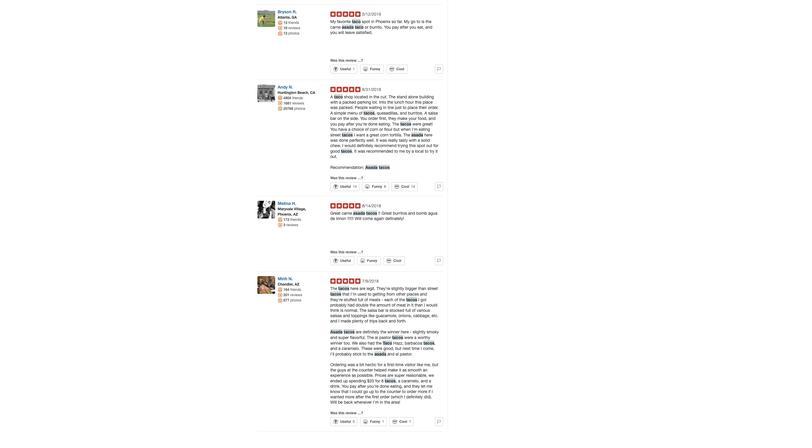 Task type: describe. For each thing, give the bounding box(es) containing it.
and inside that i'm used to getting from other places and they're stuffed full of meats - each of the
[[420, 292, 427, 297]]

it inside ". it was recommended to me by a local to try it out."
[[354, 149, 357, 153]]

super inside are definitely the winner here - slightly smoky and super flavorful. the al pastor
[[339, 335, 349, 340]]

i inside tacos i want a great corn tortilla. the asada
[[354, 133, 355, 137]]

than inside 'the tacos here are legit. they're slightly bigger than street tacos'
[[418, 286, 427, 291]]

tortilla.
[[390, 133, 402, 137]]

2 vertical spatial order
[[380, 395, 390, 399]]

of up stocked
[[392, 303, 396, 308]]

to up (which
[[402, 389, 406, 394]]

whenever
[[354, 400, 372, 405]]

this for melina h.
[[339, 250, 345, 254]]

funny up the 8/31/2018
[[370, 67, 380, 71]]

a inside a taco
[[330, 94, 333, 99]]

minh n. image
[[257, 276, 275, 294]]

14 for useful
[[353, 185, 357, 189]]

tacos up stuffed
[[338, 286, 349, 291]]

after down spending
[[358, 384, 366, 389]]

were for a
[[404, 335, 413, 340]]

the inside , quesadillas, and burritos. a salsa bar on the side. you order first, they make your food, and you pay after you're done eating. the
[[343, 116, 349, 121]]

to left try
[[425, 149, 429, 153]]

back inside , a caramelo, and a drink. you pay after you're done eating, and they let me know that i could go up to the counter to order more if i wanted more after the first order (which i definitely did). will be back whenever i'm in the area!
[[344, 400, 353, 405]]

the right at
[[352, 368, 358, 373]]

experience
[[330, 373, 351, 378]]

…? for andy n.
[[358, 176, 363, 180]]

far.
[[397, 19, 403, 24]]

useful 14
[[340, 184, 357, 189]]

13 for 13 friends
[[284, 20, 287, 25]]

will
[[338, 30, 344, 35]]

1 for useful
[[353, 67, 355, 71]]

and down caramelo,
[[404, 384, 411, 389]]

to inside the , and a caramelo. these were good, but next time i come, i'll probably stick to the
[[363, 352, 367, 357]]

i'm inside the were great! you have a choice of corn or flour but when i'm eating street
[[412, 127, 418, 132]]

waiting
[[369, 105, 382, 110]]

reviews for minh n.
[[290, 293, 302, 297]]

tacos down waiting
[[364, 110, 375, 115]]

i inside here was done perfectly well. it was really tasty with a solid chew. i would definitely recommend trying this spot out for good
[[342, 143, 343, 148]]

and inside or burrito. you pay after you eat, and you will leave satisfied.
[[426, 25, 433, 29]]

in inside spot in phoenix so far. my go to is the carne
[[371, 19, 375, 24]]

was down tacos i want a great corn tortilla. the asada
[[380, 138, 387, 143]]

of up cabbage,
[[412, 308, 416, 313]]

a left first-
[[384, 362, 386, 367]]

done inside , a caramelo, and a drink. you pay after you're done eating, and they let me know that i could go up to the counter to order more if i wanted more after the first order (which i definitely did). will be back whenever i'm in the area!
[[380, 384, 389, 389]]

hectic
[[365, 362, 377, 367]]

order inside , quesadillas, and burritos. a salsa bar on the side. you order first, they make your food, and you pay after you're done eating. the
[[368, 116, 378, 121]]

useful for minh n.
[[340, 419, 351, 424]]

. it was recommended to me by a local to try it out.
[[330, 149, 438, 159]]

salsa inside i got probably had double the amount of meat in it than i would think is normal. the salsa bar is stocked full of various salsas and toppings like guacamole, onions, cabbage, etc. and i made plenty of trips back and forth.
[[368, 308, 377, 313]]

the inside the , and a caramelo. these were good, but next time i come, i'll probably stick to the
[[368, 352, 373, 357]]

n. for andy n.
[[289, 84, 293, 89]]

a inside the were great! you have a choice of corn or flour but when i'm eating street
[[348, 127, 351, 132]]

1 for cool
[[409, 420, 411, 424]]

cabbage,
[[413, 314, 431, 318]]

3
[[284, 223, 286, 227]]

smooth
[[408, 368, 422, 373]]

go inside spot in phoenix so far. my go to is the carne
[[411, 19, 416, 24]]

az inside "melina h. maryvale village, phoenix, az"
[[293, 212, 298, 217]]

tacos down places
[[406, 297, 417, 302]]

tacos up they're
[[330, 292, 341, 297]]

0 horizontal spatial asada
[[330, 329, 343, 334]]

in down into
[[383, 105, 387, 110]]

.
[[352, 149, 353, 153]]

funny 1
[[370, 419, 384, 424]]

into
[[379, 100, 386, 104]]

after down could
[[356, 395, 364, 399]]

are definitely the winner here - slightly smoky and super flavorful. the al pastor
[[330, 330, 439, 340]]

and inside the !! great burritos and bomb agua de limon !!!!!! will come again definately!
[[408, 211, 415, 216]]

1 horizontal spatial asada
[[366, 165, 378, 170]]

asada up leave in the top left of the page
[[342, 24, 354, 29]]

a inside the , and a caramelo. these were good, but next time i come, i'll probably stick to the
[[339, 346, 341, 351]]

their
[[419, 105, 427, 110]]

a down we
[[429, 379, 431, 383]]

packed.
[[339, 105, 354, 110]]

review for andy n.
[[346, 176, 357, 180]]

lot.
[[372, 100, 378, 104]]

would inside here was done perfectly well. it was really tasty with a solid chew. i would definitely recommend trying this spot out for good
[[345, 143, 356, 148]]

done inside , quesadillas, and burritos. a salsa bar on the side. you order first, they make your food, and you pay after you're done eating. the
[[368, 122, 378, 126]]

tacos up come,
[[424, 341, 435, 346]]

taco for asada taco
[[355, 24, 364, 29]]

here inside are definitely the winner here - slightly smoky and super flavorful. the al pastor
[[401, 330, 409, 334]]

recommended
[[367, 149, 393, 153]]

, for eating,
[[396, 379, 397, 383]]

and up let
[[421, 379, 428, 383]]

they for first,
[[389, 116, 396, 121]]

friends for melina h.
[[290, 218, 301, 222]]

funny 6
[[372, 184, 386, 189]]

5/12/2019
[[362, 12, 381, 16]]

melina
[[278, 201, 291, 206]]

of left trips
[[365, 319, 368, 324]]

people
[[355, 105, 368, 110]]

order.
[[428, 105, 439, 110]]

bomb
[[417, 211, 427, 216]]

tacos up hazz, in the bottom of the page
[[392, 335, 403, 340]]

bryson r. image
[[257, 9, 275, 27]]

tacos right the good
[[341, 148, 352, 153]]

asada down good, at the bottom of page
[[375, 352, 387, 357]]

will inside , a caramelo, and a drink. you pay after you're done eating, and they let me know that i could go up to the counter to order more if i wanted more after the first order (which i definitely did). will be back whenever i'm in the area!
[[330, 400, 337, 405]]

2 vertical spatial for
[[375, 379, 380, 383]]

a inside here was done perfectly well. it was really tasty with a solid chew. i would definitely recommend trying this spot out for good
[[418, 138, 420, 143]]

…? for melina h.
[[358, 250, 363, 254]]

ordering
[[330, 362, 347, 367]]

worthy
[[418, 335, 430, 340]]

it inside ". it was recommended to me by a local to try it out."
[[436, 149, 438, 153]]

1 horizontal spatial is
[[386, 308, 389, 313]]

and down guacamole,
[[389, 319, 396, 324]]

eating,
[[390, 384, 403, 389]]

slightly for tacos
[[391, 286, 404, 291]]

and inside asada and al pastor.
[[388, 352, 395, 357]]

or inside the were great! you have a choice of corn or flour but when i'm eating street
[[379, 127, 383, 132]]

guys
[[337, 368, 346, 373]]

but inside the , and a caramelo. these were good, but next time i come, i'll probably stick to the
[[396, 346, 402, 351]]

of up the double
[[365, 298, 368, 302]]

line
[[388, 105, 394, 110]]

stick
[[353, 352, 362, 357]]

first-
[[387, 362, 396, 367]]

probably inside the , and a caramelo. these were good, but next time i come, i'll probably stick to the
[[336, 352, 352, 357]]

let
[[421, 384, 426, 389]]

or burrito. you pay after you eat, and you will leave satisfied.
[[330, 25, 433, 35]]

pastor
[[379, 335, 391, 340]]

and up made
[[343, 314, 350, 318]]

street inside the were great! you have a choice of corn or flour but when i'm eating street
[[330, 133, 341, 137]]

- inside that i'm used to getting from other places and they're stuffed full of meats - each of the
[[382, 298, 383, 302]]

packed
[[343, 100, 356, 104]]

than inside i got probably had double the amount of meat in it than i would think is normal. the salsa bar is stocked full of various salsas and toppings like guacamole, onions, cabbage, etc. and i made plenty of trips back and forth.
[[415, 303, 423, 308]]

of up meat
[[395, 298, 398, 302]]

172 friends
[[284, 218, 301, 222]]

ca
[[310, 90, 315, 95]]

this inside here was done perfectly well. it was really tasty with a solid chew. i would definitely recommend trying this spot out for good
[[409, 143, 416, 148]]

you inside , quesadillas, and burritos. a salsa bar on the side. you order first, they make your food, and you pay after you're done eating. the
[[330, 122, 337, 126]]

asada down 'eating'
[[412, 132, 423, 137]]

or inside or burrito. you pay after you eat, and you will leave satisfied.
[[365, 25, 369, 29]]

i'll
[[330, 352, 334, 357]]

you inside , a caramelo, and a drink. you pay after you're done eating, and they let me know that i could go up to the counter to order more if i wanted more after the first order (which i definitely did). will be back whenever i'm in the area!
[[342, 384, 349, 389]]

me inside ". it was recommended to me by a local to try it out."
[[399, 149, 405, 153]]

20768
[[284, 106, 293, 111]]

bar inside , quesadillas, and burritos. a salsa bar on the side. you order first, they make your food, and you pay after you're done eating. the
[[330, 116, 336, 121]]

other
[[396, 292, 406, 297]]

melina h. link
[[278, 201, 296, 206]]

and down salsas
[[330, 319, 337, 324]]

was this review …? for minh n.
[[330, 411, 363, 415]]

0 vertical spatial more
[[418, 389, 427, 394]]

tacos i want a great corn tortilla. the asada
[[342, 132, 423, 137]]

were great! you have a choice of corn or flour but when i'm eating street
[[330, 122, 433, 137]]

stuffed
[[344, 298, 357, 302]]

plenty
[[352, 319, 364, 324]]

will inside the !! great burritos and bomb agua de limon !!!!!! will come again definately!
[[355, 216, 362, 221]]

the inside tacos i want a great corn tortilla. the asada
[[404, 133, 410, 137]]

tacos up flavorful.
[[344, 329, 355, 334]]

and inside the , and a caramelo. these were good, but next time i come, i'll probably stick to the
[[330, 346, 337, 351]]

in up lot.
[[369, 94, 373, 99]]

each
[[385, 298, 394, 302]]

5.0 star rating image for minh n.
[[330, 279, 361, 284]]

time inside ordering was a bit hectic for a first-time visitor like me, but the guys at the counter helped make it as smooth an experience as possible. prices are super reasonable, we ended up spending $20 for 8
[[396, 362, 404, 367]]

are inside 'the tacos here are legit. they're slightly bigger than street tacos'
[[360, 286, 366, 291]]

funny left 6
[[372, 184, 382, 189]]

was inside shop located in the cut. the stand alone building with a packed parking lot. into the lunch hour this place was packed. people waiting in line just to place their order. a simple menu of
[[330, 105, 338, 110]]

a inside shop located in the cut. the stand alone building with a packed parking lot. into the lunch hour this place was packed. people waiting in line just to place their order. a simple menu of
[[339, 100, 341, 104]]

was this review …? for andy n.
[[330, 176, 363, 180]]

a taco
[[330, 94, 343, 99]]

minh n. link
[[278, 276, 293, 281]]

in inside , a caramelo, and a drink. you pay after you're done eating, and they let me know that i could go up to the counter to order more if i wanted more after the first order (which i definitely did). will be back whenever i'm in the area!
[[380, 400, 383, 405]]

first
[[372, 395, 379, 399]]

did).
[[424, 395, 432, 399]]

definately!
[[385, 216, 404, 221]]

the up lot.
[[374, 94, 380, 99]]

al inside asada and al pastor.
[[396, 352, 399, 357]]

limon
[[336, 216, 346, 221]]

make inside ordering was a bit hectic for a first-time visitor like me, but the guys at the counter helped make it as smooth an experience as possible. prices are super reasonable, we ended up spending $20 for 8
[[388, 368, 398, 373]]

lunch
[[394, 100, 405, 104]]

it inside i got probably had double the amount of meat in it than i would think is normal. the salsa bar is stocked full of various salsas and toppings like guacamole, onions, cabbage, etc. and i made plenty of trips back and forth.
[[411, 303, 414, 308]]

spending
[[349, 379, 366, 383]]

0 horizontal spatial as
[[352, 373, 356, 378]]

!!
[[378, 211, 381, 216]]

menu
[[348, 111, 358, 115]]

1 vertical spatial you
[[330, 30, 337, 35]]

useful for andy n.
[[340, 184, 351, 189]]

melina h. maryvale village, phoenix, az
[[278, 201, 306, 217]]

taco hazz, barbacoa tacos
[[383, 341, 435, 346]]

you inside or burrito. you pay after you eat, and you will leave satisfied.
[[384, 25, 391, 29]]

, a caramelo, and a drink. you pay after you're done eating, and they let me know that i could go up to the counter to order more if i wanted more after the first order (which i definitely did). will be back whenever i'm in the area!
[[330, 379, 433, 405]]

toppings
[[351, 314, 368, 318]]

review for minh n.
[[346, 411, 357, 415]]

they're
[[330, 298, 343, 302]]

the down 8
[[380, 389, 386, 394]]

probably inside i got probably had double the amount of meat in it than i would think is normal. the salsa bar is stocked full of various salsas and toppings like guacamole, onions, cabbage, etc. and i made plenty of trips back and forth.
[[330, 303, 347, 308]]

pay inside , quesadillas, and burritos. a salsa bar on the side. you order first, they make your food, and you pay after you're done eating. the
[[338, 122, 345, 126]]

the up whenever
[[365, 395, 371, 399]]

the inside are definitely the winner here - slightly smoky and super flavorful. the al pastor
[[381, 330, 386, 334]]

it inside here was done perfectly well. it was really tasty with a solid chew. i would definitely recommend trying this spot out for good
[[376, 138, 379, 143]]

counter inside , a caramelo, and a drink. you pay after you're done eating, and they let me know that i could go up to the counter to order more if i wanted more after the first order (which i definitely did). will be back whenever i'm in the area!
[[387, 389, 401, 394]]

winner for too.
[[330, 341, 343, 346]]

time inside the , and a caramelo. these were good, but next time i come, i'll probably stick to the
[[412, 346, 420, 351]]

solid
[[421, 138, 430, 143]]

funny right 5
[[370, 419, 380, 424]]

made
[[341, 319, 351, 324]]

the inside the were a worthy winner too. we also had the
[[376, 341, 382, 346]]

tacos up the come
[[366, 211, 377, 216]]

a left bit
[[356, 362, 358, 367]]

i left could
[[350, 389, 351, 394]]

had inside i got probably had double the amount of meat in it than i would think is normal. the salsa bar is stocked full of various salsas and toppings like guacamole, onions, cabbage, etc. and i made plenty of trips back and forth.
[[348, 303, 355, 308]]

i left got
[[418, 298, 420, 302]]

chandler,
[[278, 282, 294, 287]]

the inside that i'm used to getting from other places and they're stuffed full of meats - each of the
[[399, 298, 405, 302]]

me inside , a caramelo, and a drink. you pay after you're done eating, and they let me know that i could go up to the counter to order more if i wanted more after the first order (which i definitely did). will be back whenever i'm in the area!
[[427, 384, 433, 389]]

maryvale
[[278, 207, 293, 211]]

spot in phoenix so far. my go to is the carne
[[330, 19, 432, 29]]

wanted
[[330, 395, 344, 399]]

taco for a taco
[[334, 94, 343, 99]]

go inside , a caramelo, and a drink. you pay after you're done eating, and they let me know that i could go up to the counter to order more if i wanted more after the first order (which i definitely did). will be back whenever i'm in the area!
[[363, 389, 368, 394]]

8
[[382, 379, 384, 383]]

1 vertical spatial place
[[408, 105, 418, 110]]

trips
[[370, 319, 378, 324]]

tacos right 8
[[385, 378, 396, 383]]

asada up '!!!!!!' on the bottom left of page
[[353, 211, 365, 216]]

shop
[[344, 94, 353, 99]]

well.
[[367, 138, 375, 143]]

to inside spot in phoenix so far. my go to is the carne
[[417, 19, 421, 24]]

reviews for andy n.
[[292, 101, 304, 105]]

cool 14
[[402, 184, 415, 189]]

were for great!
[[413, 122, 421, 126]]

was up chew.
[[330, 138, 338, 143]]

i'm inside that i'm used to getting from other places and they're stuffed full of meats - each of the
[[351, 292, 357, 297]]

funny up 7/9/2018
[[367, 259, 377, 263]]

4804 friends
[[284, 96, 303, 100]]

street inside 'the tacos here are legit. they're slightly bigger than street tacos'
[[428, 286, 438, 291]]

eat,
[[418, 25, 424, 29]]

here inside 'the tacos here are legit. they're slightly bigger than street tacos'
[[351, 286, 359, 291]]

here inside here was done perfectly well. it was really tasty with a solid chew. i would definitely recommend trying this spot out for good
[[425, 133, 433, 137]]

i right (which
[[404, 395, 405, 399]]

14 for cool
[[411, 185, 415, 189]]

friends for bryson r.
[[288, 21, 299, 25]]

great inside the !! great burritos and bomb agua de limon !!!!!! will come again definately!
[[382, 211, 392, 216]]

this for andy n.
[[339, 176, 345, 180]]

1 vertical spatial more
[[345, 395, 355, 399]]

(which
[[391, 395, 403, 399]]

possible.
[[357, 373, 374, 378]]

up inside , a caramelo, and a drink. you pay after you're done eating, and they let me know that i could go up to the counter to order more if i wanted more after the first order (which i definitely did). will be back whenever i'm in the area!
[[369, 389, 374, 394]]

0 horizontal spatial is
[[341, 308, 344, 313]]

172
[[284, 218, 289, 222]]

i right if
[[432, 389, 433, 394]]

…? for minh n.
[[358, 411, 363, 415]]

were inside the , and a caramelo. these were good, but next time i come, i'll probably stick to the
[[374, 346, 383, 351]]

andy
[[278, 84, 288, 89]]

was inside ordering was a bit hectic for a first-time visitor like me, but the guys at the counter helped make it as smooth an experience as possible. prices are super reasonable, we ended up spending $20 for 8
[[348, 362, 355, 367]]

the inside are definitely the winner here - slightly smoky and super flavorful. the al pastor
[[367, 335, 374, 340]]

great carne asada tacos
[[330, 211, 377, 216]]

meats
[[369, 298, 381, 302]]

great!
[[423, 122, 433, 126]]

tacos down ". it was recommended to me by a local to try it out."
[[379, 165, 390, 170]]

the inside 'the tacos here are legit. they're slightly bigger than street tacos'
[[330, 286, 337, 291]]

caramelo,
[[402, 379, 420, 383]]

, for order
[[375, 111, 376, 115]]

is inside spot in phoenix so far. my go to is the carne
[[422, 19, 425, 24]]

alone
[[408, 94, 418, 99]]

to up 'first' at the bottom of the page
[[375, 389, 379, 394]]

i down got
[[424, 303, 425, 308]]



Task type: locate. For each thing, give the bounding box(es) containing it.
1 review from the top
[[346, 58, 357, 63]]

me
[[399, 149, 405, 153], [427, 384, 433, 389]]

0 vertical spatial done
[[368, 122, 378, 126]]

and up great!
[[429, 116, 436, 121]]

1 horizontal spatial my
[[404, 19, 410, 24]]

with
[[330, 100, 338, 104], [409, 138, 417, 143]]

perfectly
[[350, 138, 366, 143]]

2 horizontal spatial here
[[425, 133, 433, 137]]

1 vertical spatial definitely
[[363, 330, 379, 334]]

1 horizontal spatial would
[[426, 303, 438, 308]]

0 horizontal spatial ,
[[375, 111, 376, 115]]

were up taco hazz, barbacoa tacos
[[404, 335, 413, 340]]

or up satisfied.
[[365, 25, 369, 29]]

0 horizontal spatial would
[[345, 143, 356, 148]]

0 horizontal spatial go
[[363, 389, 368, 394]]

1681
[[284, 101, 291, 105]]

2 13 from the top
[[284, 31, 287, 35]]

0 horizontal spatial 14
[[353, 185, 357, 189]]

1 vertical spatial winner
[[330, 341, 343, 346]]

2 14 from the left
[[411, 185, 415, 189]]

reviews inside 3 reviews
[[286, 223, 298, 227]]

n. inside minh n. chandler, az
[[289, 276, 293, 281]]

order
[[368, 116, 378, 121], [407, 389, 417, 394], [380, 395, 390, 399]]

1 horizontal spatial had
[[368, 341, 375, 346]]

the down the meats
[[370, 303, 376, 308]]

i
[[354, 133, 355, 137], [342, 143, 343, 148], [418, 298, 420, 302], [424, 303, 425, 308], [339, 319, 340, 324], [421, 346, 422, 351], [350, 389, 351, 394], [432, 389, 433, 394], [404, 395, 405, 399]]

minh n. chandler, az
[[278, 276, 300, 287]]

winner
[[388, 330, 400, 334], [330, 341, 343, 346]]

time
[[412, 346, 420, 351], [396, 362, 404, 367]]

3 review from the top
[[346, 250, 357, 254]]

area!
[[391, 400, 400, 405]]

1 was this review …? from the top
[[330, 58, 363, 63]]

…? for bryson r.
[[358, 58, 363, 63]]

0 horizontal spatial spot
[[362, 19, 370, 24]]

1 vertical spatial corn
[[380, 133, 389, 137]]

1 vertical spatial i'm
[[351, 292, 357, 297]]

reviews for melina h.
[[286, 223, 298, 227]]

the inside i got probably had double the amount of meat in it than i would think is normal. the salsa bar is stocked full of various salsas and toppings like guacamole, onions, cabbage, etc. and i made plenty of trips back and forth.
[[360, 308, 367, 313]]

1 horizontal spatial like
[[417, 362, 423, 367]]

1 vertical spatial ,
[[435, 341, 436, 346]]

, for come,
[[435, 341, 436, 346]]

0 vertical spatial street
[[330, 133, 341, 137]]

was for melina h.
[[330, 250, 338, 254]]

than up places
[[418, 286, 427, 291]]

1
[[353, 67, 355, 71], [382, 420, 384, 424], [409, 420, 411, 424]]

photos inside 877 photos
[[290, 298, 301, 303]]

burrito.
[[370, 25, 383, 29]]

1 horizontal spatial will
[[355, 216, 362, 221]]

was for bryson r.
[[330, 58, 338, 63]]

make inside , quesadillas, and burritos. a salsa bar on the side. you order first, they make your food, and you pay after you're done eating. the
[[398, 116, 408, 121]]

probably
[[330, 303, 347, 308], [336, 352, 352, 357]]

to right just
[[403, 105, 407, 110]]

0 horizontal spatial more
[[345, 395, 355, 399]]

were inside the were great! you have a choice of corn or flour but when i'm eating street
[[413, 122, 421, 126]]

0 vertical spatial you're
[[356, 122, 367, 126]]

counter up possible. at the left bottom
[[359, 368, 373, 373]]

this up useful link
[[339, 250, 345, 254]]

1 vertical spatial than
[[415, 303, 423, 308]]

you inside the were great! you have a choice of corn or flour but when i'm eating street
[[330, 127, 337, 132]]

to down trying
[[394, 149, 398, 153]]

with for solid
[[409, 138, 417, 143]]

were inside the were a worthy winner too. we also had the
[[404, 335, 413, 340]]

definitely left did).
[[406, 395, 423, 399]]

corn inside tacos i want a great corn tortilla. the asada
[[380, 133, 389, 137]]

2 vertical spatial taco
[[334, 94, 343, 99]]

0 vertical spatial cool link
[[387, 65, 408, 74]]

1 vertical spatial photos
[[294, 107, 305, 111]]

0 vertical spatial ,
[[375, 111, 376, 115]]

eating.
[[379, 122, 391, 126]]

in right meat
[[407, 303, 410, 308]]

a inside the were a worthy winner too. we also had the
[[414, 335, 417, 340]]

0 horizontal spatial super
[[339, 335, 349, 340]]

2 great from the left
[[382, 211, 392, 216]]

a up the eating,
[[398, 379, 400, 383]]

reviews
[[288, 26, 300, 30], [292, 101, 304, 105], [286, 223, 298, 227], [290, 293, 302, 297]]

photos down the 1681 reviews
[[294, 107, 305, 111]]

street right bigger at the bottom right of the page
[[428, 286, 438, 291]]

done down 8
[[380, 384, 389, 389]]

5.0 star rating image for melina h.
[[330, 203, 361, 209]]

cool
[[397, 67, 404, 71], [402, 184, 409, 189], [394, 259, 401, 263], [400, 419, 407, 424]]

asada
[[342, 24, 354, 29], [412, 132, 423, 137], [353, 211, 365, 216], [375, 352, 387, 357]]

a inside tacos i want a great corn tortilla. the asada
[[366, 133, 369, 137]]

cool link for asada
[[384, 257, 405, 265]]

more down could
[[345, 395, 355, 399]]

0 horizontal spatial full
[[358, 298, 363, 302]]

food,
[[418, 116, 428, 121]]

full
[[358, 298, 363, 302], [406, 308, 411, 313]]

pay inside , a caramelo, and a drink. you pay after you're done eating, and they let me know that i could go up to the counter to order more if i wanted more after the first order (which i definitely did). will be back whenever i'm in the area!
[[350, 384, 357, 389]]

we
[[352, 341, 358, 346]]

friends
[[288, 21, 299, 25], [292, 96, 303, 100], [290, 218, 301, 222], [290, 288, 301, 292]]

n.
[[289, 84, 293, 89], [289, 276, 293, 281]]

1 great from the left
[[330, 211, 341, 216]]

are up flavorful.
[[356, 330, 362, 334]]

useful 1
[[340, 67, 355, 71]]

0 vertical spatial were
[[413, 122, 421, 126]]

4 was this review …? from the top
[[330, 411, 363, 415]]

4 was from the top
[[330, 411, 338, 415]]

would up .
[[345, 143, 356, 148]]

was this review …? up the useful 5
[[330, 411, 363, 415]]

1 horizontal spatial back
[[379, 319, 388, 324]]

but inside the were great! you have a choice of corn or flour but when i'm eating street
[[394, 127, 400, 132]]

0 horizontal spatial place
[[408, 105, 418, 110]]

barbacoa
[[405, 341, 422, 346]]

friends for andy n.
[[292, 96, 303, 100]]

useful 5
[[340, 419, 355, 424]]

and inside are definitely the winner here - slightly smoky and super flavorful. the al pastor
[[330, 335, 337, 340]]

to inside shop located in the cut. the stand alone building with a packed parking lot. into the lunch hour this place was packed. people waiting in line just to place their order. a simple menu of
[[403, 105, 407, 110]]

the left area!
[[384, 400, 390, 405]]

carne
[[330, 25, 341, 29], [342, 211, 352, 216]]

back inside i got probably had double the amount of meat in it than i would think is normal. the salsa bar is stocked full of various salsas and toppings like guacamole, onions, cabbage, etc. and i made plenty of trips back and forth.
[[379, 319, 388, 324]]

1 horizontal spatial great
[[382, 211, 392, 216]]

bar
[[330, 116, 336, 121], [378, 308, 384, 313]]

review
[[346, 58, 357, 63], [346, 176, 357, 180], [346, 250, 357, 254], [346, 411, 357, 415]]

friends inside 184 friends
[[290, 288, 301, 292]]

2 my from the left
[[404, 19, 410, 24]]

, inside , quesadillas, and burritos. a salsa bar on the side. you order first, they make your food, and you pay after you're done eating. the
[[375, 111, 376, 115]]

tacos down have
[[342, 132, 353, 137]]

winner for here
[[388, 330, 400, 334]]

review up useful link
[[346, 250, 357, 254]]

- up amount
[[382, 298, 383, 302]]

village,
[[294, 207, 306, 211]]

1 horizontal spatial i'm
[[373, 400, 379, 405]]

1 horizontal spatial place
[[423, 100, 433, 104]]

like inside i got probably had double the amount of meat in it than i would think is normal. the salsa bar is stocked full of various salsas and toppings like guacamole, onions, cabbage, etc. and i made plenty of trips back and forth.
[[369, 314, 375, 318]]

the up the flour
[[392, 122, 399, 126]]

so
[[392, 19, 396, 24]]

salsa inside , quesadillas, and burritos. a salsa bar on the side. you order first, they make your food, and you pay after you're done eating. the
[[428, 111, 438, 115]]

1 vertical spatial street
[[428, 286, 438, 291]]

super
[[339, 335, 349, 340], [395, 373, 405, 378]]

they down quesadillas,
[[389, 116, 396, 121]]

and down just
[[400, 111, 407, 115]]

a right have
[[348, 127, 351, 132]]

you right side.
[[360, 116, 367, 121]]

1 vertical spatial al
[[396, 352, 399, 357]]

had
[[348, 303, 355, 308], [368, 341, 375, 346]]

i inside the , and a caramelo. these were good, but next time i come, i'll probably stick to the
[[421, 346, 422, 351]]

2 vertical spatial here
[[401, 330, 409, 334]]

0 vertical spatial corn
[[370, 127, 378, 132]]

0 vertical spatial me
[[399, 149, 405, 153]]

reviews inside "201 reviews"
[[290, 293, 302, 297]]

- inside are definitely the winner here - slightly smoky and super flavorful. the al pastor
[[410, 330, 412, 334]]

carne up the "will"
[[330, 25, 341, 29]]

this up the useful 5
[[339, 411, 345, 415]]

after down the far.
[[400, 25, 408, 29]]

1 for funny
[[382, 420, 384, 424]]

0 vertical spatial you
[[410, 25, 416, 29]]

reviews up 13 photos
[[288, 26, 300, 30]]

probably down caramelo.
[[336, 352, 352, 357]]

out.
[[330, 154, 338, 159]]

parking
[[357, 100, 371, 104]]

0 horizontal spatial counter
[[359, 368, 373, 373]]

of inside shop located in the cut. the stand alone building with a packed parking lot. into the lunch hour this place was packed. people waiting in line just to place their order. a simple menu of
[[359, 111, 363, 115]]

1 5.0 star rating image from the top
[[330, 11, 361, 17]]

0 horizontal spatial i'm
[[351, 292, 357, 297]]

were down the were a worthy winner too. we also had the
[[374, 346, 383, 351]]

photos for minh n.
[[290, 298, 301, 303]]

carne inside spot in phoenix so far. my go to is the carne
[[330, 25, 341, 29]]

definitely down trips
[[363, 330, 379, 334]]

drink.
[[330, 384, 341, 389]]

order down caramelo,
[[407, 389, 417, 394]]

2 vertical spatial photos
[[290, 298, 301, 303]]

reviews inside 18 reviews
[[288, 26, 300, 30]]

me down trying
[[399, 149, 405, 153]]

to up eat,
[[417, 19, 421, 24]]

double
[[356, 303, 369, 308]]

2 horizontal spatial it
[[436, 149, 438, 153]]

smoky
[[427, 330, 439, 334]]

done inside here was done perfectly well. it was really tasty with a solid chew. i would definitely recommend trying this spot out for good
[[339, 138, 348, 143]]

and up i'll
[[330, 346, 337, 351]]

used
[[358, 292, 367, 297]]

my favorite taco
[[330, 19, 361, 24]]

5.0 star rating image for bryson r.
[[330, 11, 361, 17]]

7/9/2018
[[362, 279, 379, 284]]

counter inside ordering was a bit hectic for a first-time visitor like me, but the guys at the counter helped make it as smooth an experience as possible. prices are super reasonable, we ended up spending $20 for 8
[[359, 368, 373, 373]]

will down great carne asada tacos
[[355, 216, 362, 221]]

0 vertical spatial place
[[423, 100, 433, 104]]

the
[[389, 94, 396, 99], [392, 122, 399, 126], [404, 133, 410, 137], [330, 286, 337, 291], [360, 308, 367, 313], [367, 335, 374, 340]]

useful for bryson r.
[[340, 67, 351, 71]]

1 vertical spatial they
[[412, 384, 420, 389]]

the inside i got probably had double the amount of meat in it than i would think is normal. the salsa bar is stocked full of various salsas and toppings like guacamole, onions, cabbage, etc. and i made plenty of trips back and forth.
[[370, 303, 376, 308]]

funny link for asada
[[357, 257, 381, 265]]

full inside i got probably had double the amount of meat in it than i would think is normal. the salsa bar is stocked full of various salsas and toppings like guacamole, onions, cabbage, etc. and i made plenty of trips back and forth.
[[406, 308, 411, 313]]

asada down made
[[330, 329, 343, 334]]

quesadillas,
[[377, 111, 399, 115]]

was for andy n.
[[330, 176, 338, 180]]

3 5.0 star rating image from the top
[[330, 203, 361, 209]]

184
[[284, 288, 289, 292]]

your
[[409, 116, 417, 121]]

1 vertical spatial carne
[[342, 211, 352, 216]]

2 was from the top
[[330, 176, 338, 180]]

this for minh n.
[[339, 411, 345, 415]]

andy n. image
[[257, 84, 275, 102]]

phoenix,
[[278, 212, 292, 217]]

like inside ordering was a bit hectic for a first-time visitor like me, but the guys at the counter helped make it as smooth an experience as possible. prices are super reasonable, we ended up spending $20 for 8
[[417, 362, 423, 367]]

friends for minh n.
[[290, 288, 301, 292]]

trying
[[398, 143, 408, 148]]

18
[[284, 26, 287, 30]]

0 horizontal spatial al
[[375, 335, 378, 340]]

corn up great
[[370, 127, 378, 132]]

salsa up trips
[[368, 308, 377, 313]]

i left come,
[[421, 346, 422, 351]]

we
[[429, 373, 434, 378]]

i up 'perfectly'
[[354, 133, 355, 137]]

1 vertical spatial -
[[410, 330, 412, 334]]

1 vertical spatial pay
[[338, 122, 345, 126]]

az up 184 friends
[[295, 282, 300, 287]]

5.0 star rating image for andy n.
[[330, 87, 361, 92]]

was for minh n.
[[330, 411, 338, 415]]

1 vertical spatial order
[[407, 389, 417, 394]]

0 horizontal spatial salsa
[[368, 308, 377, 313]]

2 horizontal spatial order
[[407, 389, 417, 394]]

slightly up other
[[391, 286, 404, 291]]

after inside , quesadillas, and burritos. a salsa bar on the side. you order first, they make your food, and you pay after you're done eating. the
[[346, 122, 355, 126]]

think
[[330, 308, 339, 313]]

the down ordering at the bottom left of page
[[330, 368, 336, 373]]

are right prices
[[388, 373, 393, 378]]

want
[[356, 133, 365, 137]]

0 horizontal spatial done
[[339, 138, 348, 143]]

photos for andy n.
[[294, 107, 305, 111]]

for inside here was done perfectly well. it was really tasty with a solid chew. i would definitely recommend trying this spot out for good
[[434, 143, 439, 148]]

this inside shop located in the cut. the stand alone building with a packed parking lot. into the lunch hour this place was packed. people waiting in line just to place their order. a simple menu of
[[415, 100, 422, 104]]

make down first-
[[388, 368, 398, 373]]

1 vertical spatial taco
[[355, 24, 364, 29]]

1 horizontal spatial super
[[395, 373, 405, 378]]

4 useful from the top
[[340, 419, 351, 424]]

cut.
[[381, 94, 388, 99]]

or up tacos i want a great corn tortilla. the asada
[[379, 127, 383, 132]]

go right could
[[363, 389, 368, 394]]

, up come,
[[435, 341, 436, 346]]

and left 'bomb'
[[408, 211, 415, 216]]

5.0 star rating image up great carne asada tacos
[[330, 203, 361, 209]]

was this review …? for bryson r.
[[330, 58, 363, 63]]

a inside ". it was recommended to me by a local to try it out."
[[412, 149, 414, 153]]

1 horizontal spatial up
[[369, 389, 374, 394]]

1 horizontal spatial carne
[[342, 211, 352, 216]]

1 horizontal spatial street
[[428, 286, 438, 291]]

is
[[422, 19, 425, 24], [341, 308, 344, 313], [386, 308, 389, 313]]

1 vertical spatial funny link
[[357, 257, 381, 265]]

0 horizontal spatial winner
[[330, 341, 343, 346]]

shop located in the cut. the stand alone building with a packed parking lot. into the lunch hour this place was packed. people waiting in line just to place their order. a simple menu of
[[330, 94, 439, 115]]

reviews for bryson r.
[[288, 26, 300, 30]]

review up 'useful 1'
[[346, 58, 357, 63]]

1 was from the top
[[330, 58, 338, 63]]

it right .
[[354, 149, 357, 153]]

3 was this review …? from the top
[[330, 250, 363, 254]]

this for bryson r.
[[339, 58, 345, 63]]

3 useful from the top
[[340, 259, 351, 263]]

bar inside i got probably had double the amount of meat in it than i would think is normal. the salsa bar is stocked full of various salsas and toppings like guacamole, onions, cabbage, etc. and i made plenty of trips back and forth.
[[378, 308, 384, 313]]

with for packed
[[330, 100, 338, 104]]

0 horizontal spatial time
[[396, 362, 404, 367]]

definitely inside , a caramelo, and a drink. you pay after you're done eating, and they let me know that i could go up to the counter to order more if i wanted more after the first order (which i definitely did). will be back whenever i'm in the area!
[[406, 395, 423, 399]]

after inside or burrito. you pay after you eat, and you will leave satisfied.
[[400, 25, 408, 29]]

flour
[[384, 127, 393, 132]]

1 vertical spatial it
[[354, 149, 357, 153]]

the up the "line"
[[388, 100, 393, 104]]

pay down so
[[392, 25, 399, 29]]

up inside ordering was a bit hectic for a first-time visitor like me, but the guys at the counter helped make it as smooth an experience as possible. prices are super reasonable, we ended up spending $20 for 8
[[343, 379, 348, 383]]

corn inside the were great! you have a choice of corn or flour but when i'm eating street
[[370, 127, 378, 132]]

you're inside , quesadillas, and burritos. a salsa bar on the side. you order first, they make your food, and you pay after you're done eating. the
[[356, 122, 367, 126]]

n. for minh n.
[[289, 276, 293, 281]]

0 horizontal spatial pay
[[338, 122, 345, 126]]

2 useful from the top
[[340, 184, 351, 189]]

1 vertical spatial n.
[[289, 276, 293, 281]]

reviews inside the 1681 reviews
[[292, 101, 304, 105]]

0 horizontal spatial had
[[348, 303, 355, 308]]

be
[[338, 400, 343, 405]]

also
[[359, 341, 367, 346]]

1 vertical spatial up
[[369, 389, 374, 394]]

they for and
[[412, 384, 420, 389]]

0 vertical spatial but
[[394, 127, 400, 132]]

0 vertical spatial for
[[434, 143, 439, 148]]

1 useful from the top
[[340, 67, 351, 71]]

getting
[[373, 292, 386, 297]]

3 was from the top
[[330, 250, 338, 254]]

my right the far.
[[404, 19, 410, 24]]

up down the experience
[[343, 379, 348, 383]]

it
[[436, 149, 438, 153], [411, 303, 414, 308], [399, 368, 401, 373]]

6
[[384, 185, 386, 189]]

order left first,
[[368, 116, 378, 121]]

2 …? from the top
[[358, 176, 363, 180]]

0 vertical spatial time
[[412, 346, 420, 351]]

1 my from the left
[[330, 19, 336, 24]]

for right out
[[434, 143, 439, 148]]

but inside ordering was a bit hectic for a first-time visitor like me, but the guys at the counter helped make it as smooth an experience as possible. prices are super reasonable, we ended up spending $20 for 8
[[432, 362, 439, 367]]

to inside that i'm used to getting from other places and they're stuffed full of meats - each of the
[[368, 292, 372, 297]]

up
[[343, 379, 348, 383], [369, 389, 374, 394]]

with down a taco
[[330, 100, 338, 104]]

0 vertical spatial back
[[379, 319, 388, 324]]

and down asada tacos
[[330, 335, 337, 340]]

places
[[407, 292, 419, 297]]

photos for bryson r.
[[288, 31, 300, 35]]

0 vertical spatial taco
[[352, 19, 361, 24]]

2 5.0 star rating image from the top
[[330, 87, 361, 92]]

forth.
[[397, 319, 407, 324]]

useful inside useful link
[[340, 259, 351, 263]]

2 vertical spatial you
[[330, 122, 337, 126]]

4804
[[284, 96, 291, 100]]

1 vertical spatial for
[[378, 362, 383, 367]]

too.
[[344, 341, 351, 346]]

0 horizontal spatial order
[[368, 116, 378, 121]]

a up well.
[[366, 133, 369, 137]]

5.0 star rating image up my favorite taco
[[330, 11, 361, 17]]

definitely inside are definitely the winner here - slightly smoky and super flavorful. the al pastor
[[363, 330, 379, 334]]

13 for 13 photos
[[284, 31, 287, 35]]

i'm inside , a caramelo, and a drink. you pay after you're done eating, and they let me know that i could go up to the counter to order more if i wanted more after the first order (which i definitely did). will be back whenever i'm in the area!
[[373, 400, 379, 405]]

1 inside cool 1
[[409, 420, 411, 424]]

2 review from the top
[[346, 176, 357, 180]]

place
[[423, 100, 433, 104], [408, 105, 418, 110]]

would inside i got probably had double the amount of meat in it than i would think is normal. the salsa bar is stocked full of various salsas and toppings like guacamole, onions, cabbage, etc. and i made plenty of trips back and forth.
[[426, 303, 438, 308]]

review for melina h.
[[346, 250, 357, 254]]

back
[[379, 319, 388, 324], [344, 400, 353, 405]]

of inside the were great! you have a choice of corn or flour but when i'm eating street
[[365, 127, 369, 132]]

1 vertical spatial full
[[406, 308, 411, 313]]

great inside great carne asada tacos
[[330, 211, 341, 216]]

you inside , quesadillas, and burritos. a salsa bar on the side. you order first, they make your food, and you pay after you're done eating. the
[[360, 116, 367, 121]]

choice
[[352, 127, 364, 132]]

the up meat
[[399, 298, 405, 302]]

was inside ". it was recommended to me by a local to try it out."
[[358, 149, 365, 153]]

201
[[284, 293, 289, 297]]

got
[[421, 298, 427, 302]]

that inside , a caramelo, and a drink. you pay after you're done eating, and they let me know that i could go up to the counter to order more if i wanted more after the first order (which i definitely did). will be back whenever i'm in the area!
[[342, 389, 349, 394]]

in inside i got probably had double the amount of meat in it than i would think is normal. the salsa bar is stocked full of various salsas and toppings like guacamole, onions, cabbage, etc. and i made plenty of trips back and forth.
[[407, 303, 410, 308]]

the inside shop located in the cut. the stand alone building with a packed parking lot. into the lunch hour this place was packed. people waiting in line just to place their order. a simple menu of
[[389, 94, 396, 99]]

asada taco
[[342, 24, 364, 29]]

2 horizontal spatial pay
[[392, 25, 399, 29]]

that
[[343, 292, 350, 297], [342, 389, 349, 394]]

a inside shop located in the cut. the stand alone building with a packed parking lot. into the lunch hour this place was packed. people waiting in line just to place their order. a simple menu of
[[330, 111, 333, 115]]

1 horizontal spatial they
[[412, 384, 420, 389]]

4 review from the top
[[346, 411, 357, 415]]

melina h. image
[[257, 201, 275, 219]]

review for bryson r.
[[346, 58, 357, 63]]

but right "me,"
[[432, 362, 439, 367]]

the down when at the top of page
[[404, 133, 410, 137]]

really
[[388, 138, 398, 143]]

carne inside great carne asada tacos
[[342, 211, 352, 216]]

photos down "201 reviews"
[[290, 298, 301, 303]]

1 vertical spatial you're
[[367, 384, 379, 389]]

1 …? from the top
[[358, 58, 363, 63]]

a up barbacoa
[[414, 335, 417, 340]]

street
[[330, 133, 341, 137], [428, 286, 438, 291]]

order right 'first' at the bottom of the page
[[380, 395, 390, 399]]

0 vertical spatial order
[[368, 116, 378, 121]]

useful link
[[330, 257, 355, 265]]

i down salsas
[[339, 319, 340, 324]]

next
[[403, 346, 411, 351]]

it inside ordering was a bit hectic for a first-time visitor like me, but the guys at the counter helped make it as smooth an experience as possible. prices are super reasonable, we ended up spending $20 for 8
[[399, 368, 401, 373]]

chew.
[[330, 143, 341, 148]]

was this review …? for melina h.
[[330, 250, 363, 254]]

0 vertical spatial as
[[403, 368, 407, 373]]

1 horizontal spatial 14
[[411, 185, 415, 189]]

tacos up when at the top of page
[[400, 121, 411, 126]]

it down places
[[411, 303, 414, 308]]

winner inside the were a worthy winner too. we also had the
[[330, 341, 343, 346]]

funny link for taco
[[360, 65, 384, 74]]

would
[[345, 143, 356, 148], [426, 303, 438, 308]]

0 vertical spatial like
[[369, 314, 375, 318]]

helped
[[374, 368, 387, 373]]

2 horizontal spatial ,
[[435, 341, 436, 346]]

a down a taco
[[339, 100, 341, 104]]

8/31/2018
[[362, 87, 381, 92]]

for
[[434, 143, 439, 148], [378, 362, 383, 367], [375, 379, 380, 383]]

spot inside spot in phoenix so far. my go to is the carne
[[362, 19, 370, 24]]

is up guacamole,
[[386, 308, 389, 313]]

5.0 star rating image up stuffed
[[330, 279, 361, 284]]

had inside the were a worthy winner too. we also had the
[[368, 341, 375, 346]]

4 …? from the top
[[358, 411, 363, 415]]

review up 5
[[346, 411, 357, 415]]

1 14 from the left
[[353, 185, 357, 189]]

1 vertical spatial were
[[404, 335, 413, 340]]

my inside my favorite taco
[[330, 19, 336, 24]]

slightly for definitely
[[413, 330, 426, 334]]

1 inside 'useful 1'
[[353, 67, 355, 71]]

1 13 from the top
[[284, 20, 287, 25]]

slightly inside 'the tacos here are legit. they're slightly bigger than street tacos'
[[391, 286, 404, 291]]

you're down $20 at bottom
[[367, 384, 379, 389]]

counter down the eating,
[[387, 389, 401, 394]]

1 vertical spatial with
[[409, 138, 417, 143]]

to down the legit. at the bottom of the page
[[368, 292, 372, 297]]

the inside spot in phoenix so far. my go to is the carne
[[426, 19, 432, 24]]

13 down 18
[[284, 31, 287, 35]]

2 vertical spatial ,
[[396, 379, 397, 383]]

1 horizontal spatial you're
[[367, 384, 379, 389]]

0 vertical spatial make
[[398, 116, 408, 121]]

done
[[368, 122, 378, 126], [339, 138, 348, 143], [380, 384, 389, 389]]

cool link for taco
[[387, 65, 408, 74]]

, down waiting
[[375, 111, 376, 115]]

0 horizontal spatial up
[[343, 379, 348, 383]]

were down your
[[413, 122, 421, 126]]

the down the double
[[360, 308, 367, 313]]

, inside , a caramelo, and a drink. you pay after you're done eating, and they let me know that i could go up to the counter to order more if i wanted more after the first order (which i definitely did). will be back whenever i'm in the area!
[[396, 379, 397, 383]]

were
[[413, 122, 421, 126], [404, 335, 413, 340], [374, 346, 383, 351]]

full up onions,
[[406, 308, 411, 313]]

0 horizontal spatial it
[[399, 368, 401, 373]]

as
[[403, 368, 407, 373], [352, 373, 356, 378]]

5.0 star rating image
[[330, 11, 361, 17], [330, 87, 361, 92], [330, 203, 361, 209], [330, 279, 361, 284]]

up up 'first' at the bottom of the page
[[369, 389, 374, 394]]

prices
[[375, 373, 387, 378]]

0 horizontal spatial bar
[[330, 116, 336, 121]]

they left let
[[412, 384, 420, 389]]

the right cut.
[[389, 94, 396, 99]]

2 was this review …? from the top
[[330, 176, 363, 180]]

4 5.0 star rating image from the top
[[330, 279, 361, 284]]

3 …? from the top
[[358, 250, 363, 254]]

1 horizontal spatial slightly
[[413, 330, 426, 334]]

, up the eating,
[[396, 379, 397, 383]]

you're inside , a caramelo, and a drink. you pay after you're done eating, and they let me know that i could go up to the counter to order more if i wanted more after the first order (which i definitely did). will be back whenever i'm in the area!
[[367, 384, 379, 389]]

0 horizontal spatial back
[[344, 400, 353, 405]]

1 vertical spatial or
[[379, 127, 383, 132]]



Task type: vqa. For each thing, say whether or not it's contained in the screenshot.
agua
yes



